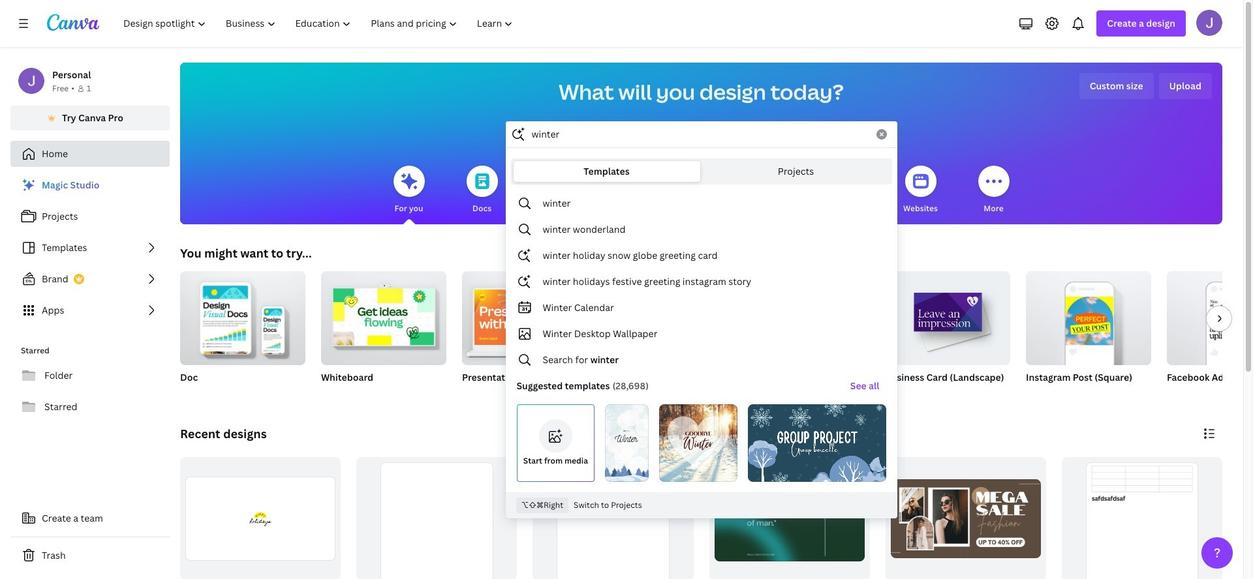 Task type: vqa. For each thing, say whether or not it's contained in the screenshot.
Edit a copy of the Blue White Winter Cute illustration group Project Presentation template Image
yes



Task type: locate. For each thing, give the bounding box(es) containing it.
list
[[10, 172, 170, 324]]

group
[[321, 266, 446, 401], [321, 266, 446, 365], [885, 266, 1010, 401], [885, 266, 1010, 365], [1026, 266, 1151, 401], [1026, 266, 1151, 365], [180, 271, 305, 401], [462, 271, 587, 401], [462, 271, 587, 365], [603, 271, 728, 401], [744, 271, 869, 401], [1167, 271, 1253, 401], [1167, 271, 1253, 365], [356, 457, 517, 580], [885, 457, 1046, 580], [1062, 457, 1222, 580]]

None search field
[[505, 121, 897, 519]]

jacob simon image
[[1196, 10, 1222, 36]]

edit a copy of the blue white winter cute illustration group project presentation template image
[[748, 405, 886, 483]]

edit a copy of the white winter instagram post template image
[[659, 405, 737, 483]]

Search search field
[[532, 122, 868, 147]]

list box
[[506, 191, 896, 488]]



Task type: describe. For each thing, give the bounding box(es) containing it.
edit a copy of the hello winter illustration instagram story template image
[[605, 405, 649, 483]]

top level navigation element
[[115, 10, 524, 37]]



